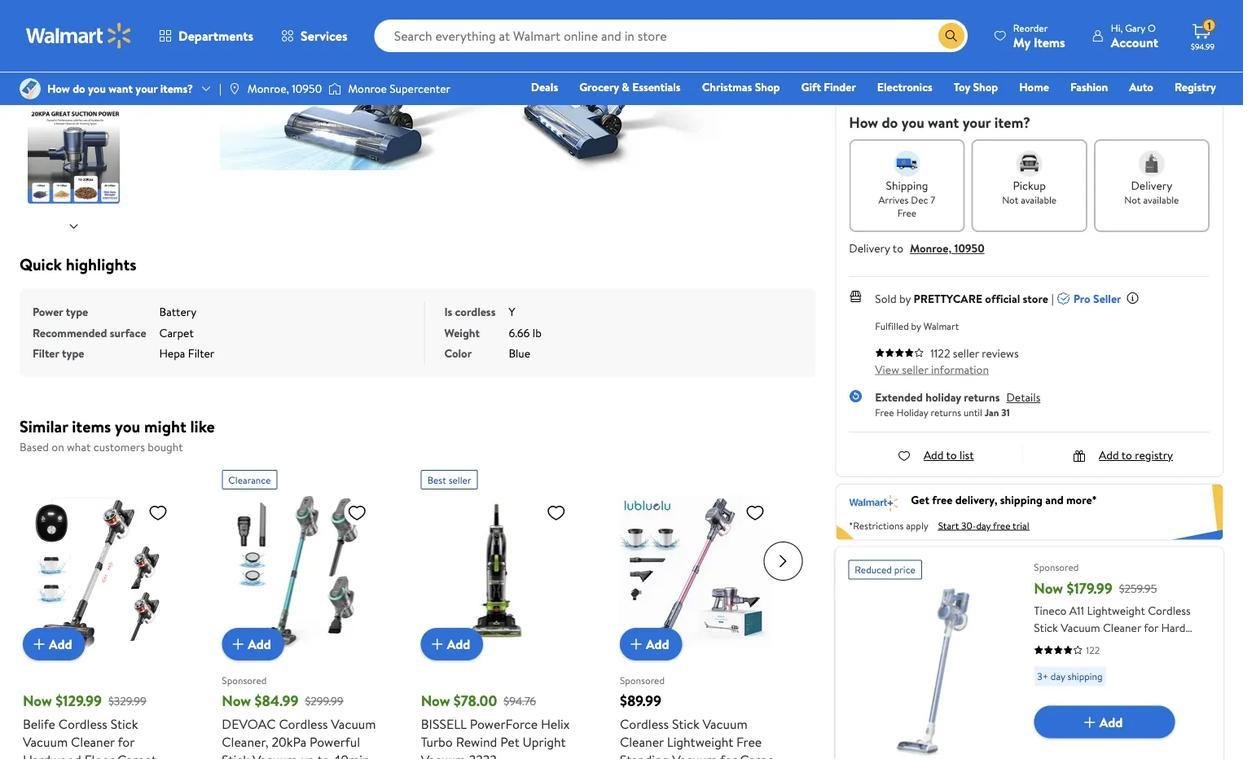 Task type: describe. For each thing, give the bounding box(es) containing it.
3-
[[930, 59, 939, 75]]

1 horizontal spatial 10950
[[955, 240, 985, 256]]

sold by prettycare official store
[[876, 290, 1049, 306]]

shipping inside banner
[[1001, 492, 1043, 508]]

free for shipping
[[898, 206, 917, 219]]

monroe, 10950 button
[[911, 240, 985, 256]]

based
[[20, 439, 49, 455]]

add for add button corresponding to clearance
[[248, 636, 271, 654]]

add left the registry
[[1100, 447, 1120, 463]]

add to cart image for now
[[29, 635, 49, 655]]

add to list button
[[898, 447, 975, 463]]

do for how do you want your item?
[[882, 112, 899, 133]]

1 horizontal spatial returns
[[965, 389, 1001, 405]]

pro seller info image
[[1127, 292, 1140, 305]]

shipping arrives dec 7 free
[[879, 178, 936, 219]]

shipping inside now $179.99 group
[[1068, 670, 1103, 684]]

clearance
[[229, 473, 271, 487]]

Walmart Site-Wide search field
[[375, 20, 968, 52]]

now inside the now $78.00 $94.76 bissell powerforce helix turbo rewind pet upright vacuum 3333
[[421, 691, 450, 712]]

one
[[1092, 102, 1117, 118]]

not for delivery
[[1125, 193, 1142, 206]]

$94.76
[[504, 693, 536, 709]]

color
[[445, 346, 472, 362]]

want for items?
[[109, 81, 133, 97]]

dec
[[912, 193, 929, 206]]

cordless
[[455, 304, 496, 320]]

cordless inside now $129.99 $329.99 belife cordless stick vacuum cleaner for hardwood floor carp
[[59, 716, 107, 734]]

for inside sponsored $89.99 cordless stick vacuum cleaner lightweight free standing vacuum for carp
[[721, 752, 737, 760]]

now $129.99 $329.99 belife cordless stick vacuum cleaner for hardwood floor carp
[[23, 691, 157, 760]]

home link
[[1013, 78, 1057, 96]]

filter for carpet filter type
[[33, 346, 59, 362]]

details button
[[1007, 389, 1041, 405]]

o
[[1148, 21, 1157, 35]]

product group containing now $129.99
[[23, 464, 186, 760]]

add to cart image for sponsored
[[229, 635, 248, 655]]

2-year plan - $10.00
[[930, 33, 1025, 49]]

0 horizontal spatial returns
[[931, 405, 962, 419]]

*restrictions apply
[[850, 519, 929, 533]]

registry
[[1175, 79, 1217, 95]]

3+ day shipping
[[1038, 670, 1103, 684]]

price
[[895, 563, 916, 577]]

tineco a11 lightweight cordless stick vacuum cleaner for hard floors and carpet image
[[849, 587, 1022, 759]]

$84.99
[[255, 691, 299, 712]]

add to list
[[924, 447, 975, 463]]

powerful
[[310, 734, 360, 752]]

year for 3-
[[939, 59, 960, 75]]

departments
[[179, 27, 254, 45]]

cordless inside sponsored $89.99 cordless stick vacuum cleaner lightweight free standing vacuum for carp
[[620, 716, 669, 734]]

you for how do you want your item?
[[902, 112, 925, 133]]

cordless inside sponsored now $84.99 $299.99 devoac cordless vacuum cleaner, 20kpa powerful stick vacuum up to 40m
[[279, 716, 328, 734]]

to for monroe,
[[893, 240, 904, 256]]

walmart
[[924, 319, 960, 333]]

hardwood
[[23, 752, 81, 760]]

hepa
[[159, 346, 185, 362]]

gift finder link
[[794, 78, 864, 96]]

registry one debit
[[1092, 79, 1217, 118]]

store
[[1024, 290, 1049, 306]]

wpp logo image
[[863, 0, 892, 24]]

how for how do you want your item?
[[850, 112, 879, 133]]

quick highlights
[[20, 253, 137, 276]]

walmart image
[[26, 23, 132, 49]]

vacuum inside now $129.99 $329.99 belife cordless stick vacuum cleaner for hardwood floor carp
[[23, 734, 68, 752]]

christmas shop
[[702, 79, 780, 95]]

seller for information
[[903, 361, 929, 377]]

how do you want your items?
[[47, 81, 193, 97]]

cleaner inside sponsored $89.99 cordless stick vacuum cleaner lightweight free standing vacuum for carp
[[620, 734, 664, 752]]

walmart+ link
[[1161, 101, 1224, 119]]

prettycare cordless stick vacuum cleaner lightweight for carpet floor pet hair w200 - image 5 of 11 image
[[28, 110, 123, 205]]

available for delivery
[[1144, 193, 1180, 206]]

floors
[[1035, 638, 1066, 653]]

cleaner,
[[222, 734, 269, 752]]

vacuum inside the now $78.00 $94.76 bissell powerforce helix turbo rewind pet upright vacuum 3333
[[421, 752, 466, 760]]

your for items?
[[136, 81, 158, 97]]

day inside get free delivery, shipping and more* banner
[[977, 519, 991, 533]]

electronics link
[[870, 78, 940, 96]]

shop for christmas shop
[[755, 79, 780, 95]]

product group containing now $84.99
[[222, 464, 385, 760]]

now inside sponsored now $84.99 $299.99 devoac cordless vacuum cleaner, 20kpa powerful stick vacuum up to 40m
[[222, 691, 251, 712]]

monroe supercenter
[[348, 81, 451, 97]]

like
[[190, 415, 215, 438]]

one debit link
[[1085, 101, 1155, 119]]

similar
[[20, 415, 68, 438]]

plan for $10.00
[[963, 33, 983, 49]]

add button for clearance
[[222, 628, 284, 661]]

delivery,
[[956, 492, 998, 508]]

$129.99
[[56, 691, 102, 712]]

stick inside now $129.99 $329.99 belife cordless stick vacuum cleaner for hardwood floor carp
[[111, 716, 138, 734]]

fashion link
[[1064, 78, 1116, 96]]

next image image
[[67, 220, 80, 233]]

items
[[72, 415, 111, 438]]

power
[[33, 304, 63, 320]]

stick inside sponsored now $179.99 $259.95 tineco a11 lightweight cordless stick vacuum cleaner for hard floors and carpet
[[1035, 620, 1059, 636]]

search icon image
[[945, 29, 958, 42]]

sold
[[876, 290, 897, 306]]

add to favorites list, bissell powerforce helix turbo rewind pet upright vacuum 3333 image
[[547, 503, 566, 523]]

prettycare cordless stick vacuum cleaner lightweight for carpet floor pet hair w200 image
[[211, 0, 733, 170]]

reorder my items
[[1014, 21, 1066, 51]]

add to favorites list, cordless stick vacuum cleaner lightweight free standing vacuum for carpet floor pet hair cleaning image
[[746, 503, 765, 523]]

y
[[509, 304, 516, 320]]

and inside sponsored now $179.99 $259.95 tineco a11 lightweight cordless stick vacuum cleaner for hard floors and carpet
[[1068, 638, 1086, 653]]

pickup not available
[[1003, 178, 1057, 206]]

apply
[[907, 519, 929, 533]]

122
[[1087, 644, 1101, 657]]

gift
[[802, 79, 822, 95]]

add button for reduced price
[[1035, 706, 1176, 739]]

year for 2-
[[939, 33, 960, 49]]

sponsored now $179.99 $259.95 tineco a11 lightweight cordless stick vacuum cleaner for hard floors and carpet
[[1035, 560, 1192, 653]]

stick inside sponsored now $84.99 $299.99 devoac cordless vacuum cleaner, 20kpa powerful stick vacuum up to 40m
[[222, 752, 250, 760]]

deals link
[[524, 78, 566, 96]]

and inside banner
[[1046, 492, 1064, 508]]

hepa filter
[[159, 346, 215, 362]]

bought
[[148, 439, 183, 455]]

pro
[[1074, 290, 1091, 306]]

shop for toy shop
[[974, 79, 999, 95]]

start 30-day free trial
[[939, 519, 1030, 533]]

until
[[964, 405, 983, 419]]

weight
[[445, 325, 480, 341]]

view seller information link
[[876, 361, 990, 377]]

1 horizontal spatial |
[[1052, 290, 1055, 306]]

view
[[876, 361, 900, 377]]

supercenter
[[390, 81, 451, 97]]

reduced price
[[855, 563, 916, 577]]

0 vertical spatial |
[[219, 81, 222, 97]]

add to cart image for sponsored
[[627, 635, 646, 655]]

electronics
[[878, 79, 933, 95]]

services button
[[267, 16, 362, 55]]

seller for reviews
[[954, 345, 980, 361]]

lb
[[533, 325, 542, 341]]

0 horizontal spatial 10950
[[292, 81, 322, 97]]

3.9109 stars out of 5, based on 1122 seller reviews element
[[876, 348, 925, 358]]

information
[[932, 361, 990, 377]]

tineco
[[1035, 603, 1067, 619]]

delivery for not
[[1132, 178, 1173, 193]]

your for item?
[[963, 112, 992, 133]]

blue
[[509, 346, 531, 362]]

up
[[301, 752, 315, 760]]

delivery to monroe, 10950
[[850, 240, 985, 256]]

y weight
[[445, 304, 516, 341]]

turbo
[[421, 734, 453, 752]]

sponsored $89.99 cordless stick vacuum cleaner lightweight free standing vacuum for carp
[[620, 674, 780, 760]]

1122 seller reviews
[[931, 345, 1019, 361]]

add button up $89.99
[[620, 628, 683, 661]]

- for $10.00
[[986, 33, 990, 49]]

add for add button above $129.99
[[49, 636, 72, 654]]

$299.99
[[305, 693, 344, 709]]

official
[[986, 290, 1021, 306]]

surface
[[110, 325, 146, 341]]

- for $14.54
[[986, 59, 991, 75]]

auto link
[[1123, 78, 1162, 96]]

 image for monroe supercenter
[[329, 81, 342, 97]]

product group containing $89.99
[[620, 464, 784, 760]]

31
[[1002, 405, 1011, 419]]



Task type: locate. For each thing, give the bounding box(es) containing it.
do down electronics link
[[882, 112, 899, 133]]

1 horizontal spatial and
[[1068, 638, 1086, 653]]

1 - from the top
[[986, 33, 990, 49]]

1 vertical spatial and
[[1068, 638, 1086, 653]]

seller right 1122
[[954, 345, 980, 361]]

0 horizontal spatial want
[[109, 81, 133, 97]]

0 horizontal spatial your
[[136, 81, 158, 97]]

1 vertical spatial plan
[[963, 59, 983, 75]]

lightweight inside sponsored $89.99 cordless stick vacuum cleaner lightweight free standing vacuum for carp
[[667, 734, 734, 752]]

not for pickup
[[1003, 193, 1019, 206]]

next slide for similar items you might like list image
[[764, 542, 803, 581]]

4 product group from the left
[[620, 464, 784, 760]]

add for add button for best seller
[[447, 636, 471, 654]]

add to cart image down 3+ day shipping
[[1081, 713, 1100, 732]]

monroe
[[348, 81, 387, 97]]

debit
[[1119, 102, 1147, 118]]

0 horizontal spatial carpet
[[159, 325, 194, 341]]

not inside pickup not available
[[1003, 193, 1019, 206]]

monroe, down 7
[[911, 240, 952, 256]]

your left items?
[[136, 81, 158, 97]]

day down delivery,
[[977, 519, 991, 533]]

extended holiday returns details free holiday returns until jan 31
[[876, 389, 1041, 419]]

add button up $129.99
[[23, 628, 85, 661]]

0 vertical spatial 10950
[[292, 81, 322, 97]]

0 vertical spatial by
[[900, 290, 911, 306]]

add for add button in the now $179.99 group
[[1100, 714, 1124, 731]]

1 horizontal spatial available
[[1144, 193, 1180, 206]]

free inside sponsored $89.99 cordless stick vacuum cleaner lightweight free standing vacuum for carp
[[737, 734, 762, 752]]

available down intent image for pickup
[[1022, 193, 1057, 206]]

0 horizontal spatial how
[[47, 81, 70, 97]]

1 available from the left
[[1022, 193, 1057, 206]]

0 horizontal spatial shipping
[[1001, 492, 1043, 508]]

type
[[66, 304, 88, 320], [62, 346, 84, 362]]

fulfilled by walmart
[[876, 319, 960, 333]]

you
[[88, 81, 106, 97], [902, 112, 925, 133], [115, 415, 140, 438]]

by
[[900, 290, 911, 306], [912, 319, 922, 333]]

20kpa
[[272, 734, 307, 752]]

carpet up 3+ day shipping
[[1089, 638, 1123, 653]]

0 horizontal spatial delivery
[[850, 240, 891, 256]]

filter for hepa filter
[[188, 346, 215, 362]]

to inside sponsored now $84.99 $299.99 devoac cordless vacuum cleaner, 20kpa powerful stick vacuum up to 40m
[[318, 752, 330, 760]]

1 horizontal spatial free
[[876, 405, 895, 419]]

do down walmart image on the left top of the page
[[73, 81, 85, 97]]

by for sold
[[900, 290, 911, 306]]

devoac cordless vacuum cleaner, 20kpa powerful stick vacuum up to 40min runtime, 6-in-1 lightweight handheld vacuum with 2200mah battery for home hard floor carpet pet hair, green image
[[222, 496, 374, 648]]

want
[[109, 81, 133, 97], [929, 112, 960, 133]]

you up customers
[[115, 415, 140, 438]]

0 vertical spatial free
[[933, 492, 953, 508]]

how down walmart image on the left top of the page
[[47, 81, 70, 97]]

1 horizontal spatial do
[[882, 112, 899, 133]]

add to cart image up belife
[[29, 635, 49, 655]]

carpet
[[159, 325, 194, 341], [1089, 638, 1123, 653]]

year up the 3-
[[939, 33, 960, 49]]

cordless up 'hard'
[[1149, 603, 1192, 619]]

2 horizontal spatial for
[[1145, 620, 1159, 636]]

10950 down services dropdown button
[[292, 81, 322, 97]]

2 shop from the left
[[974, 79, 999, 95]]

filter inside carpet filter type
[[33, 346, 59, 362]]

add to cart image
[[229, 635, 248, 655], [428, 635, 447, 655]]

1 not from the left
[[1003, 193, 1019, 206]]

lightweight
[[1088, 603, 1146, 619], [667, 734, 734, 752]]

for inside sponsored now $179.99 $259.95 tineco a11 lightweight cordless stick vacuum cleaner for hard floors and carpet
[[1145, 620, 1159, 636]]

cordless stick vacuum cleaner lightweight free standing vacuum for carpet floor pet hair cleaning image
[[620, 496, 772, 648]]

by for fulfilled
[[912, 319, 922, 333]]

2 not from the left
[[1125, 193, 1142, 206]]

sponsored up $89.99
[[620, 674, 665, 688]]

1 product group from the left
[[23, 464, 186, 760]]

free inside extended holiday returns details free holiday returns until jan 31
[[876, 405, 895, 419]]

add down 3+ day shipping
[[1100, 714, 1124, 731]]

0 vertical spatial free
[[898, 206, 917, 219]]

&
[[622, 79, 630, 95]]

seller right best at the bottom left
[[449, 473, 472, 487]]

cordless down $129.99
[[59, 716, 107, 734]]

hard
[[1162, 620, 1186, 636]]

1 add to cart image from the left
[[229, 635, 248, 655]]

1 horizontal spatial add to cart image
[[428, 635, 447, 655]]

cleaner inside now $129.99 $329.99 belife cordless stick vacuum cleaner for hardwood floor carp
[[71, 734, 115, 752]]

what
[[67, 439, 91, 455]]

shop inside christmas shop link
[[755, 79, 780, 95]]

1 vertical spatial delivery
[[850, 240, 891, 256]]

sponsored inside sponsored now $179.99 $259.95 tineco a11 lightweight cordless stick vacuum cleaner for hard floors and carpet
[[1035, 560, 1080, 574]]

sponsored for $179.99
[[1035, 560, 1080, 574]]

0 vertical spatial -
[[986, 33, 990, 49]]

1 vertical spatial year
[[939, 59, 960, 75]]

available
[[1022, 193, 1057, 206], [1144, 193, 1180, 206]]

filter down "recommended" at top left
[[33, 346, 59, 362]]

returns left 31
[[965, 389, 1001, 405]]

your
[[136, 81, 158, 97], [963, 112, 992, 133]]

| right store at the right top of the page
[[1052, 290, 1055, 306]]

and
[[1046, 492, 1064, 508], [1068, 638, 1086, 653]]

0 horizontal spatial sponsored
[[222, 674, 267, 688]]

0 horizontal spatial you
[[88, 81, 106, 97]]

prettycare cordless stick vacuum cleaner lightweight for carpet floor pet hair w200 - image 4 of 11 image
[[28, 5, 123, 100]]

items
[[1034, 33, 1066, 51]]

list
[[960, 447, 975, 463]]

0 horizontal spatial filter
[[33, 346, 59, 362]]

1 horizontal spatial shipping
[[1068, 670, 1103, 684]]

1 horizontal spatial delivery
[[1132, 178, 1173, 193]]

seller down 3.9109 stars out of 5, based on 1122 seller reviews element
[[903, 361, 929, 377]]

sponsored up $179.99
[[1035, 560, 1080, 574]]

you inside similar items you might like based on what customers bought
[[115, 415, 140, 438]]

add for add button above $89.99
[[646, 636, 670, 654]]

walmart+
[[1168, 102, 1217, 118]]

0 horizontal spatial add to cart image
[[29, 635, 49, 655]]

carpet down battery
[[159, 325, 194, 341]]

free left trial
[[994, 519, 1011, 533]]

grocery & essentials
[[580, 79, 681, 95]]

want down toy
[[929, 112, 960, 133]]

1 horizontal spatial your
[[963, 112, 992, 133]]

shipping up trial
[[1001, 492, 1043, 508]]

Search search field
[[375, 20, 968, 52]]

1 horizontal spatial filter
[[188, 346, 215, 362]]

delivery up sold
[[850, 240, 891, 256]]

reviews
[[983, 345, 1019, 361]]

to right up
[[318, 752, 330, 760]]

1 vertical spatial your
[[963, 112, 992, 133]]

1 horizontal spatial carpet
[[1089, 638, 1123, 653]]

vacuum
[[1062, 620, 1101, 636], [331, 716, 376, 734], [703, 716, 748, 734], [23, 734, 68, 752], [253, 752, 298, 760], [421, 752, 466, 760], [673, 752, 718, 760]]

1 horizontal spatial sponsored
[[620, 674, 665, 688]]

carpet inside sponsored now $179.99 $259.95 tineco a11 lightweight cordless stick vacuum cleaner for hard floors and carpet
[[1089, 638, 1123, 653]]

now up devoac
[[222, 691, 251, 712]]

0 vertical spatial day
[[977, 519, 991, 533]]

| right items?
[[219, 81, 222, 97]]

delivery for to
[[850, 240, 891, 256]]

get
[[912, 492, 930, 508]]

delivery
[[1132, 178, 1173, 193], [850, 240, 891, 256]]

add up $78.00
[[447, 636, 471, 654]]

 image
[[329, 81, 342, 97], [228, 82, 241, 95]]

want left items?
[[109, 81, 133, 97]]

 image
[[20, 78, 41, 99]]

monroe,
[[248, 81, 289, 97], [911, 240, 952, 256]]

0 vertical spatial do
[[73, 81, 85, 97]]

belife cordless stick vacuum cleaner for hardwood floor carpet lightweight powerful handheld vac image
[[23, 496, 174, 648]]

 image left monroe
[[329, 81, 342, 97]]

1 vertical spatial by
[[912, 319, 922, 333]]

2 available from the left
[[1144, 193, 1180, 206]]

delivery inside delivery not available
[[1132, 178, 1173, 193]]

add to favorites list, devoac cordless vacuum cleaner, 20kpa powerful stick vacuum up to 40min runtime, 6-in-1 lightweight handheld vacuum with 2200mah battery for home hard floor carpet pet hair, green image
[[348, 503, 367, 523]]

toy shop
[[954, 79, 999, 95]]

for inside now $129.99 $329.99 belife cordless stick vacuum cleaner for hardwood floor carp
[[118, 734, 135, 752]]

2 year from the top
[[939, 59, 960, 75]]

1 horizontal spatial day
[[1051, 670, 1066, 684]]

not inside delivery not available
[[1125, 193, 1142, 206]]

bissell powerforce helix turbo rewind pet upright vacuum 3333 image
[[421, 496, 573, 648]]

0 horizontal spatial cleaner
[[71, 734, 115, 752]]

2 - from the top
[[986, 59, 991, 75]]

standing
[[620, 752, 669, 760]]

add to cart image inside now $179.99 group
[[1081, 713, 1100, 732]]

you down electronics link
[[902, 112, 925, 133]]

highlights
[[66, 253, 137, 276]]

day right 3+
[[1051, 670, 1066, 684]]

1 filter from the left
[[33, 346, 59, 362]]

recommended
[[33, 325, 107, 341]]

cordless inside sponsored now $179.99 $259.95 tineco a11 lightweight cordless stick vacuum cleaner for hard floors and carpet
[[1149, 603, 1192, 619]]

0 horizontal spatial available
[[1022, 193, 1057, 206]]

add to cart image up 'bissell'
[[428, 635, 447, 655]]

add
[[924, 447, 944, 463], [1100, 447, 1120, 463], [49, 636, 72, 654], [248, 636, 271, 654], [447, 636, 471, 654], [646, 636, 670, 654], [1100, 714, 1124, 731]]

cleaner down $129.99
[[71, 734, 115, 752]]

filter
[[33, 346, 59, 362], [188, 346, 215, 362]]

how down finder
[[850, 112, 879, 133]]

not down intent image for pickup
[[1003, 193, 1019, 206]]

do for how do you want your items?
[[73, 81, 85, 97]]

add inside now $179.99 group
[[1100, 714, 1124, 731]]

1 vertical spatial -
[[986, 59, 991, 75]]

2 horizontal spatial seller
[[954, 345, 980, 361]]

plan up the toy shop
[[963, 59, 983, 75]]

you for how do you want your items?
[[88, 81, 106, 97]]

*restrictions
[[850, 519, 904, 533]]

3-Year plan - $14.54 checkbox
[[905, 60, 920, 75]]

hi, gary o account
[[1112, 21, 1159, 51]]

essentials
[[633, 79, 681, 95]]

0 horizontal spatial not
[[1003, 193, 1019, 206]]

2 filter from the left
[[188, 346, 215, 362]]

best seller
[[428, 473, 472, 487]]

1 vertical spatial do
[[882, 112, 899, 133]]

1 horizontal spatial you
[[115, 415, 140, 438]]

30-
[[962, 519, 977, 533]]

type up "recommended" at top left
[[66, 304, 88, 320]]

cleaner inside sponsored now $179.99 $259.95 tineco a11 lightweight cordless stick vacuum cleaner for hard floors and carpet
[[1104, 620, 1142, 636]]

day inside now $179.99 group
[[1051, 670, 1066, 684]]

carpet inside carpet filter type
[[159, 325, 194, 341]]

add up $89.99
[[646, 636, 670, 654]]

1 horizontal spatial want
[[929, 112, 960, 133]]

10950 up sold by prettycare official store
[[955, 240, 985, 256]]

now inside sponsored now $179.99 $259.95 tineco a11 lightweight cordless stick vacuum cleaner for hard floors and carpet
[[1035, 578, 1064, 599]]

sponsored inside sponsored now $84.99 $299.99 devoac cordless vacuum cleaner, 20kpa powerful stick vacuum up to 40m
[[222, 674, 267, 688]]

product group
[[23, 464, 186, 760], [222, 464, 385, 760], [421, 464, 584, 760], [620, 464, 784, 760]]

cordless down $89.99
[[620, 716, 669, 734]]

0 vertical spatial type
[[66, 304, 88, 320]]

your down toy shop link
[[963, 112, 992, 133]]

3-year plan - $14.54
[[930, 59, 1025, 75]]

1 vertical spatial free
[[876, 405, 895, 419]]

3 product group from the left
[[421, 464, 584, 760]]

1 vertical spatial shipping
[[1068, 670, 1103, 684]]

to left list
[[947, 447, 958, 463]]

$94.99
[[1192, 41, 1216, 52]]

1 horizontal spatial cleaner
[[620, 734, 664, 752]]

2 horizontal spatial cleaner
[[1104, 620, 1142, 636]]

1 horizontal spatial seller
[[903, 361, 929, 377]]

add button down 3+ day shipping
[[1035, 706, 1176, 739]]

1 horizontal spatial  image
[[329, 81, 342, 97]]

free for extended
[[876, 405, 895, 419]]

2 vertical spatial free
[[737, 734, 762, 752]]

belife
[[23, 716, 55, 734]]

add button up $78.00
[[421, 628, 484, 661]]

2 horizontal spatial you
[[902, 112, 925, 133]]

1 plan from the top
[[963, 33, 983, 49]]

intent image for delivery image
[[1139, 151, 1166, 177]]

1 vertical spatial monroe,
[[911, 240, 952, 256]]

sponsored for cordless
[[620, 674, 665, 688]]

free right get
[[933, 492, 953, 508]]

lightweight inside sponsored now $179.99 $259.95 tineco a11 lightweight cordless stick vacuum cleaner for hard floors and carpet
[[1088, 603, 1146, 619]]

0 horizontal spatial add to cart image
[[229, 635, 248, 655]]

product group containing now $78.00
[[421, 464, 584, 760]]

 image for monroe, 10950
[[228, 82, 241, 95]]

1 vertical spatial 10950
[[955, 240, 985, 256]]

free inside shipping arrives dec 7 free
[[898, 206, 917, 219]]

christmas
[[702, 79, 753, 95]]

by right sold
[[900, 290, 911, 306]]

vacuum inside sponsored now $179.99 $259.95 tineco a11 lightweight cordless stick vacuum cleaner for hard floors and carpet
[[1062, 620, 1101, 636]]

2 plan from the top
[[963, 59, 983, 75]]

0 vertical spatial shipping
[[1001, 492, 1043, 508]]

to left the registry
[[1122, 447, 1133, 463]]

now up belife
[[23, 691, 52, 712]]

how
[[47, 81, 70, 97], [850, 112, 879, 133]]

available inside pickup not available
[[1022, 193, 1057, 206]]

add to favorites list, belife cordless stick vacuum cleaner for hardwood floor carpet lightweight powerful handheld vac image
[[148, 503, 168, 523]]

0 horizontal spatial free
[[737, 734, 762, 752]]

start
[[939, 519, 960, 533]]

battery
[[159, 304, 197, 320]]

0 horizontal spatial and
[[1046, 492, 1064, 508]]

0 horizontal spatial do
[[73, 81, 85, 97]]

- left $10.00 at right
[[986, 33, 990, 49]]

sponsored inside sponsored $89.99 cordless stick vacuum cleaner lightweight free standing vacuum for carp
[[620, 674, 665, 688]]

type down "recommended" at top left
[[62, 346, 84, 362]]

0 horizontal spatial day
[[977, 519, 991, 533]]

1 vertical spatial carpet
[[1089, 638, 1123, 653]]

returns
[[965, 389, 1001, 405], [931, 405, 962, 419]]

stick
[[1035, 620, 1059, 636], [111, 716, 138, 734], [672, 716, 700, 734], [222, 752, 250, 760]]

1 vertical spatial day
[[1051, 670, 1066, 684]]

plan for $14.54
[[963, 59, 983, 75]]

1 horizontal spatial how
[[850, 112, 879, 133]]

1 vertical spatial type
[[62, 346, 84, 362]]

now up 'bissell'
[[421, 691, 450, 712]]

0 horizontal spatial lightweight
[[667, 734, 734, 752]]

add up $84.99
[[248, 636, 271, 654]]

0 vertical spatial carpet
[[159, 325, 194, 341]]

0 vertical spatial how
[[47, 81, 70, 97]]

add to cart image up devoac
[[229, 635, 248, 655]]

2 horizontal spatial free
[[898, 206, 917, 219]]

deals
[[531, 79, 559, 95]]

0 horizontal spatial seller
[[449, 473, 472, 487]]

1 year from the top
[[939, 33, 960, 49]]

carpet filter type
[[33, 325, 194, 362]]

holiday
[[897, 405, 929, 419]]

0 vertical spatial plan
[[963, 33, 983, 49]]

delivery not available
[[1125, 178, 1180, 206]]

powerforce
[[470, 716, 538, 734]]

0 vertical spatial year
[[939, 33, 960, 49]]

plan right search icon
[[963, 33, 983, 49]]

2 horizontal spatial add to cart image
[[1081, 713, 1100, 732]]

registry link
[[1168, 78, 1224, 96]]

for
[[1145, 620, 1159, 636], [118, 734, 135, 752], [721, 752, 737, 760]]

type inside carpet filter type
[[62, 346, 84, 362]]

delivery down intent image for delivery
[[1132, 178, 1173, 193]]

now $179.99 group
[[836, 547, 1224, 760]]

0 vertical spatial want
[[109, 81, 133, 97]]

1 shop from the left
[[755, 79, 780, 95]]

add to cart image up $89.99
[[627, 635, 646, 655]]

0 horizontal spatial shop
[[755, 79, 780, 95]]

0 horizontal spatial free
[[933, 492, 953, 508]]

and left more*
[[1046, 492, 1064, 508]]

to for list
[[947, 447, 958, 463]]

now inside now $129.99 $329.99 belife cordless stick vacuum cleaner for hardwood floor carp
[[23, 691, 52, 712]]

seller inside product group
[[449, 473, 472, 487]]

you down walmart image on the left top of the page
[[88, 81, 106, 97]]

1 horizontal spatial free
[[994, 519, 1011, 533]]

add button inside now $179.99 group
[[1035, 706, 1176, 739]]

add up $129.99
[[49, 636, 72, 654]]

get free delivery, shipping and more* banner
[[836, 484, 1224, 541]]

now
[[1035, 578, 1064, 599], [23, 691, 52, 712], [222, 691, 251, 712], [421, 691, 450, 712]]

1 horizontal spatial monroe,
[[911, 240, 952, 256]]

0 horizontal spatial monroe,
[[248, 81, 289, 97]]

0 horizontal spatial for
[[118, 734, 135, 752]]

0 vertical spatial lightweight
[[1088, 603, 1146, 619]]

by right fulfilled in the top right of the page
[[912, 319, 922, 333]]

rewind
[[456, 734, 498, 752]]

view seller information
[[876, 361, 990, 377]]

sponsored up $84.99
[[222, 674, 267, 688]]

shop down 3-year plan - $14.54
[[974, 79, 999, 95]]

2 product group from the left
[[222, 464, 385, 760]]

add left list
[[924, 447, 944, 463]]

$10.00
[[993, 33, 1025, 49]]

and left 122
[[1068, 638, 1086, 653]]

monroe, down services dropdown button
[[248, 81, 289, 97]]

helix
[[541, 716, 570, 734]]

1 vertical spatial want
[[929, 112, 960, 133]]

intent image for pickup image
[[1017, 151, 1043, 177]]

6.66 lb color
[[445, 325, 542, 362]]

items?
[[160, 81, 193, 97]]

1 horizontal spatial for
[[721, 752, 737, 760]]

sponsored now $84.99 $299.99 devoac cordless vacuum cleaner, 20kpa powerful stick vacuum up to 40m
[[222, 674, 381, 760]]

$329.99
[[108, 693, 147, 709]]

- left $14.54
[[986, 59, 991, 75]]

-
[[986, 33, 990, 49], [986, 59, 991, 75]]

cordless down $299.99
[[279, 716, 328, 734]]

cleaner down the $259.95
[[1104, 620, 1142, 636]]

floor
[[85, 752, 114, 760]]

available inside delivery not available
[[1144, 193, 1180, 206]]

how for how do you want your items?
[[47, 81, 70, 97]]

0 horizontal spatial |
[[219, 81, 222, 97]]

1 vertical spatial lightweight
[[667, 734, 734, 752]]

0 vertical spatial delivery
[[1132, 178, 1173, 193]]

0 vertical spatial you
[[88, 81, 106, 97]]

available for pickup
[[1022, 193, 1057, 206]]

 image left monroe, 10950
[[228, 82, 241, 95]]

$259.95
[[1120, 581, 1158, 597]]

intent image for shipping image
[[895, 151, 921, 177]]

upright
[[523, 734, 566, 752]]

to down arrives
[[893, 240, 904, 256]]

filter right hepa
[[188, 346, 215, 362]]

shop inside toy shop link
[[974, 79, 999, 95]]

returns left until
[[931, 405, 962, 419]]

do
[[73, 81, 85, 97], [882, 112, 899, 133]]

1 horizontal spatial lightweight
[[1088, 603, 1146, 619]]

shop right christmas
[[755, 79, 780, 95]]

sponsored for $84.99
[[222, 674, 267, 688]]

add button for best seller
[[421, 628, 484, 661]]

year up toy
[[939, 59, 960, 75]]

add to cart image for now
[[428, 635, 447, 655]]

to for registry
[[1122, 447, 1133, 463]]

add button
[[23, 628, 85, 661], [222, 628, 284, 661], [421, 628, 484, 661], [620, 628, 683, 661], [1035, 706, 1176, 739]]

not down intent image for delivery
[[1125, 193, 1142, 206]]

lightweight for cordless
[[667, 734, 734, 752]]

2 horizontal spatial sponsored
[[1035, 560, 1080, 574]]

0 vertical spatial your
[[136, 81, 158, 97]]

lightweight for $179.99
[[1088, 603, 1146, 619]]

1 vertical spatial how
[[850, 112, 879, 133]]

add to cart image
[[29, 635, 49, 655], [627, 635, 646, 655], [1081, 713, 1100, 732]]

shipping down 122
[[1068, 670, 1103, 684]]

is cordless
[[445, 304, 496, 320]]

2 vertical spatial you
[[115, 415, 140, 438]]

available down intent image for delivery
[[1144, 193, 1180, 206]]

1 horizontal spatial add to cart image
[[627, 635, 646, 655]]

0 vertical spatial monroe,
[[248, 81, 289, 97]]

devoac
[[222, 716, 276, 734]]

now up tineco
[[1035, 578, 1064, 599]]

jan
[[985, 405, 1000, 419]]

add button up $84.99
[[222, 628, 284, 661]]

1 vertical spatial free
[[994, 519, 1011, 533]]

grocery & essentials link
[[572, 78, 689, 96]]

2 add to cart image from the left
[[428, 635, 447, 655]]

add to registry button
[[1074, 447, 1174, 463]]

walmart plus image
[[850, 492, 899, 512]]

want for item?
[[929, 112, 960, 133]]

cleaner down $89.99
[[620, 734, 664, 752]]

stick inside sponsored $89.99 cordless stick vacuum cleaner lightweight free standing vacuum for carp
[[672, 716, 700, 734]]

you for similar items you might like based on what customers bought
[[115, 415, 140, 438]]



Task type: vqa. For each thing, say whether or not it's contained in the screenshot.
$2.50
no



